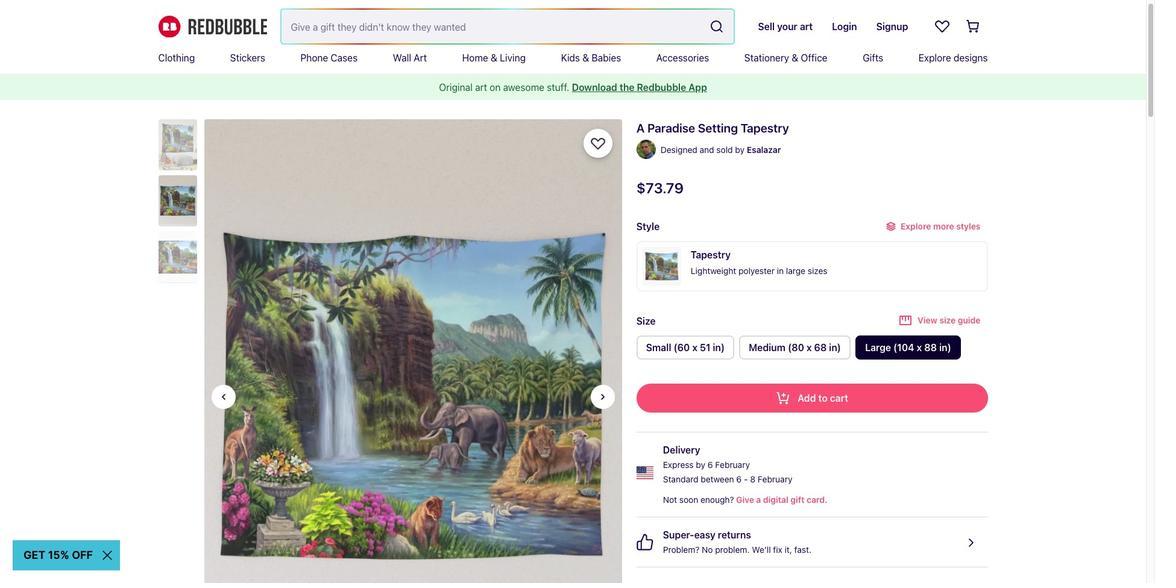 Task type: locate. For each thing, give the bounding box(es) containing it.
1 horizontal spatial 6
[[737, 475, 742, 485]]

1 horizontal spatial february
[[758, 475, 793, 485]]

3 & from the left
[[792, 52, 799, 63]]

8
[[750, 475, 756, 485]]

0 vertical spatial tapestry
[[741, 121, 789, 135]]

sold
[[717, 145, 733, 155]]

0 horizontal spatial 6
[[708, 460, 713, 470]]

it,
[[785, 545, 792, 555]]

2 horizontal spatial &
[[792, 52, 799, 63]]

stickers
[[230, 52, 265, 63]]

tapestry up lightweight
[[691, 250, 731, 261]]

& right kids
[[583, 52, 589, 63]]

None radio
[[856, 336, 961, 360]]

0 vertical spatial by
[[735, 145, 745, 155]]

gifts
[[863, 52, 884, 63]]

6 left - at right bottom
[[737, 475, 742, 485]]

february up digital
[[758, 475, 793, 485]]

in
[[777, 266, 784, 276]]

menu bar
[[158, 42, 988, 74]]

gift
[[791, 495, 805, 505]]

february
[[715, 460, 750, 470], [758, 475, 793, 485]]

& for office
[[792, 52, 799, 63]]

1 horizontal spatial tapestry
[[741, 121, 789, 135]]

accessories link
[[657, 42, 709, 74]]

stuff.
[[547, 82, 570, 93]]

enough?
[[701, 495, 734, 505]]

problem.
[[715, 545, 750, 555]]

1 vertical spatial tapestry
[[691, 250, 731, 261]]

express
[[663, 460, 694, 470]]

1 vertical spatial by
[[696, 460, 706, 470]]

1 vertical spatial february
[[758, 475, 793, 485]]

None field
[[281, 10, 734, 43]]

a paradise setting tapestry
[[637, 121, 789, 135]]

download the redbubble app link
[[572, 82, 707, 93]]

original
[[439, 82, 473, 93]]

tapestry up esalazar
[[741, 121, 789, 135]]

clothing link
[[158, 42, 195, 74]]

card.
[[807, 495, 828, 505]]

by up between
[[696, 460, 706, 470]]

1 vertical spatial 6
[[737, 475, 742, 485]]

-
[[744, 475, 748, 485]]

esalazar link
[[747, 143, 781, 157]]

by inside delivery express by 6 february standard between 6 - 8 february
[[696, 460, 706, 470]]

gifts link
[[863, 42, 884, 74]]

stickers link
[[230, 42, 265, 74]]

0 horizontal spatial by
[[696, 460, 706, 470]]

2 & from the left
[[583, 52, 589, 63]]

by
[[735, 145, 745, 155], [696, 460, 706, 470]]

1 horizontal spatial &
[[583, 52, 589, 63]]

standard
[[663, 475, 699, 485]]

accessories
[[657, 52, 709, 63]]

redbubble logo image
[[158, 16, 267, 38]]

paradise
[[648, 121, 696, 135]]

& left "living"
[[491, 52, 498, 63]]

stationery & office
[[745, 52, 828, 63]]

None radio
[[637, 336, 735, 360], [740, 336, 851, 360], [637, 336, 735, 360], [740, 336, 851, 360]]

wall
[[393, 52, 411, 63]]

art
[[414, 52, 427, 63]]

february up - at right bottom
[[715, 460, 750, 470]]

fast.
[[795, 545, 812, 555]]

style
[[637, 221, 660, 232]]

6 up between
[[708, 460, 713, 470]]

office
[[801, 52, 828, 63]]

image 3 of 3 group
[[622, 119, 1040, 584]]

large
[[786, 266, 806, 276]]

and
[[700, 145, 714, 155]]

0 horizontal spatial &
[[491, 52, 498, 63]]

babies
[[592, 52, 621, 63]]

not soon enough? give a digital gift card.
[[663, 495, 828, 505]]

we'll
[[752, 545, 771, 555]]

& left office
[[792, 52, 799, 63]]

6
[[708, 460, 713, 470], [737, 475, 742, 485]]

original art on awesome stuff. download the redbubble app
[[439, 82, 707, 93]]

explore designs link
[[919, 42, 988, 74]]

$73.79
[[637, 180, 684, 197]]

& for living
[[491, 52, 498, 63]]

menu bar containing clothing
[[158, 42, 988, 74]]

1 & from the left
[[491, 52, 498, 63]]

phone cases
[[301, 52, 358, 63]]

phone
[[301, 52, 328, 63]]

wall art link
[[393, 42, 427, 74]]

flag of us image
[[637, 465, 654, 482]]

tapestry
[[741, 121, 789, 135], [691, 250, 731, 261]]

&
[[491, 52, 498, 63], [583, 52, 589, 63], [792, 52, 799, 63]]

0 horizontal spatial tapestry
[[691, 250, 731, 261]]

give
[[737, 495, 754, 505]]

by right sold on the top right of page
[[735, 145, 745, 155]]

0 horizontal spatial february
[[715, 460, 750, 470]]

& for babies
[[583, 52, 589, 63]]



Task type: vqa. For each thing, say whether or not it's contained in the screenshot.
'-'
yes



Task type: describe. For each thing, give the bounding box(es) containing it.
download
[[572, 82, 618, 93]]

between
[[701, 475, 734, 485]]

tapestry lightweight polyester in large sizes
[[691, 250, 828, 276]]

size
[[637, 316, 656, 327]]

designed
[[661, 145, 698, 155]]

designs
[[954, 52, 988, 63]]

style element
[[637, 217, 988, 297]]

polyester
[[739, 266, 775, 276]]

setting
[[698, 121, 738, 135]]

size option group
[[637, 336, 988, 365]]

designed and sold by esalazar
[[661, 145, 781, 155]]

on
[[490, 82, 501, 93]]

super-easy returns problem? no problem. we'll fix it, fast.
[[663, 530, 812, 555]]

art
[[475, 82, 487, 93]]

0 vertical spatial february
[[715, 460, 750, 470]]

kids & babies link
[[561, 42, 621, 74]]

soon
[[680, 495, 699, 505]]

fix
[[773, 545, 783, 555]]

home & living
[[462, 52, 526, 63]]

redbubble
[[637, 82, 686, 93]]

no
[[702, 545, 713, 555]]

returns
[[718, 530, 751, 541]]

stationery
[[745, 52, 790, 63]]

sizes
[[808, 266, 828, 276]]

kids & babies
[[561, 52, 621, 63]]

1 horizontal spatial by
[[735, 145, 745, 155]]

problem?
[[663, 545, 700, 555]]

app
[[689, 82, 707, 93]]

home & living link
[[462, 42, 526, 74]]

kids
[[561, 52, 580, 63]]

clothing
[[158, 52, 195, 63]]

stationery & office link
[[745, 42, 828, 74]]

none radio inside the size option group
[[856, 336, 961, 360]]

delivery
[[663, 445, 701, 456]]

phone cases link
[[301, 42, 358, 74]]

awesome
[[503, 82, 545, 93]]

0 vertical spatial 6
[[708, 460, 713, 470]]

give a digital gift card. link
[[734, 493, 828, 508]]

lightweight
[[691, 266, 737, 276]]

explore
[[919, 52, 952, 63]]

a
[[757, 495, 761, 505]]

explore designs
[[919, 52, 988, 63]]

wall art
[[393, 52, 427, 63]]

cases
[[331, 52, 358, 63]]

tapestry image
[[643, 247, 681, 286]]

home
[[462, 52, 488, 63]]

easy
[[695, 530, 716, 541]]

esalazar
[[747, 145, 781, 155]]

delivery express by 6 february standard between 6 - 8 february
[[663, 445, 793, 485]]

not
[[663, 495, 677, 505]]

digital
[[764, 495, 789, 505]]

super-
[[663, 530, 695, 541]]

a
[[637, 121, 645, 135]]

living
[[500, 52, 526, 63]]

Search term search field
[[281, 10, 705, 43]]

tapestry inside tapestry lightweight polyester in large sizes
[[691, 250, 731, 261]]

the
[[620, 82, 635, 93]]



